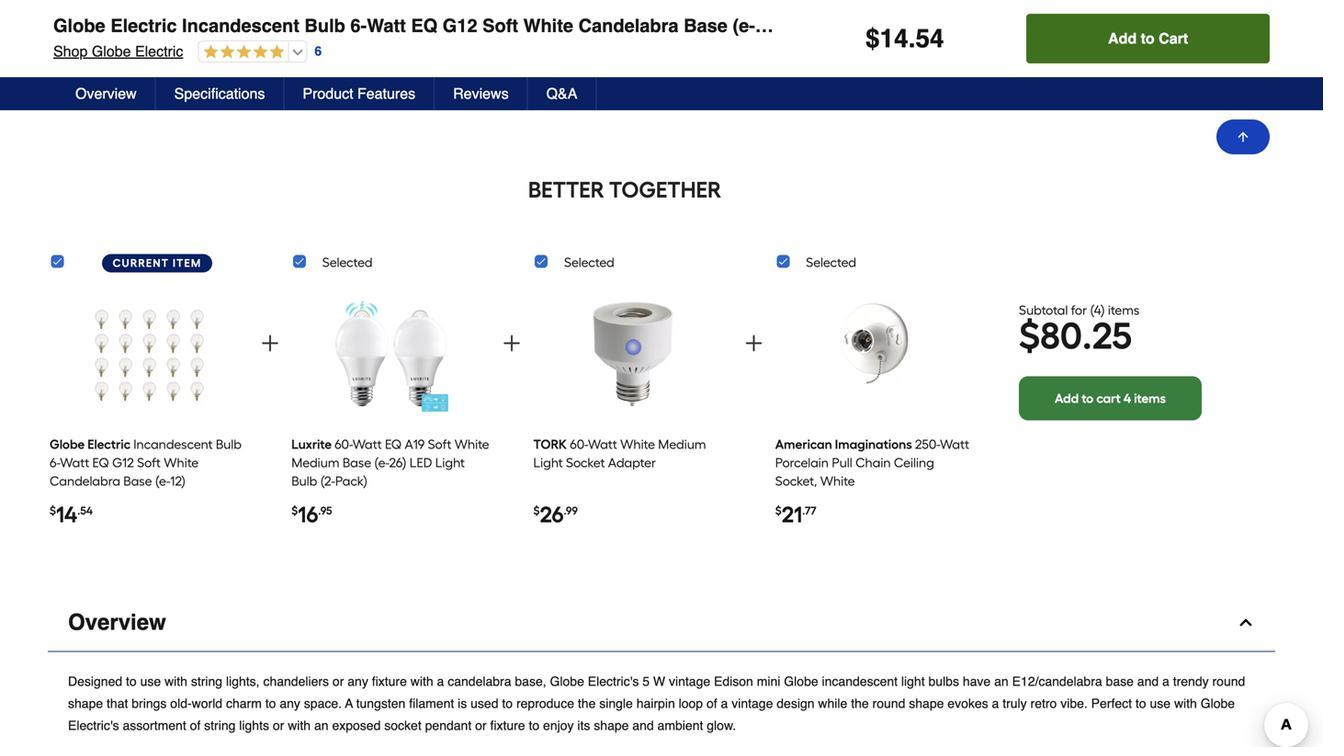 Task type: describe. For each thing, give the bounding box(es) containing it.
)
[[1102, 302, 1106, 318]]

cart
[[1097, 391, 1121, 406]]

reviews button
[[435, 77, 528, 110]]

0 vertical spatial fixture
[[372, 674, 407, 689]]

2 horizontal spatial shape
[[909, 696, 945, 711]]

to inside 15 list item
[[503, 89, 515, 105]]

2 5 list item from the left
[[667, 0, 833, 127]]

1 horizontal spatial any
[[348, 674, 369, 689]]

4 for subtotal for ( 4 ) items $ 80 .25
[[1095, 302, 1102, 318]]

0 horizontal spatial or
[[273, 719, 284, 733]]

features
[[358, 85, 416, 102]]

(
[[1091, 302, 1095, 318]]

shop
[[53, 43, 88, 60]]

2 horizontal spatial (e-
[[733, 15, 756, 36]]

1 vertical spatial string
[[204, 719, 236, 733]]

old-
[[170, 696, 192, 711]]

vibe.
[[1061, 696, 1088, 711]]

a left the 'truly'
[[992, 696, 1000, 711]]

chain
[[856, 455, 891, 471]]

1 vertical spatial round
[[873, 696, 906, 711]]

(20- inside incandescent bulb 6-watt eq g12 soft white candelabra base (e-12) dimmable incandescent light bulb (20-pack)
[[79, 510, 101, 526]]

led
[[410, 455, 432, 471]]

$ 15 .86
[[461, 28, 503, 55]]

single
[[600, 696, 633, 711]]

with up 'filament'
[[411, 674, 434, 689]]

enjoy
[[543, 719, 574, 733]]

1 vertical spatial use
[[1151, 696, 1171, 711]]

0 vertical spatial pack)
[[1132, 15, 1181, 36]]

2 $ 5 .98 from the left
[[667, 28, 700, 55]]

add to cart 4 items
[[1055, 391, 1167, 406]]

add inside 5 list item
[[64, 89, 88, 105]]

exposed
[[332, 719, 381, 733]]

watt for 26
[[588, 437, 618, 452]]

16 list item
[[292, 281, 491, 554]]

0 vertical spatial 12)
[[756, 15, 782, 36]]

1 vertical spatial 21 list item
[[776, 281, 975, 554]]

design
[[777, 696, 815, 711]]

0 horizontal spatial use
[[140, 674, 161, 689]]

add to cart inside 'button'
[[1109, 30, 1189, 47]]

medium inside the 60-watt white medium light socket adapter
[[659, 437, 707, 452]]

2 horizontal spatial soft
[[483, 15, 519, 36]]

0 horizontal spatial shape
[[68, 696, 103, 711]]

a left the trendy
[[1163, 674, 1170, 689]]

add inside "link"
[[1055, 391, 1079, 406]]

base inside 60-watt eq a19 soft white medium base (e-26) led light bulb (2-pack)
[[343, 455, 371, 471]]

pack) inside incandescent bulb 6-watt eq g12 soft white candelabra base (e-12) dimmable incandescent light bulb (20-pack)
[[101, 510, 133, 526]]

plus image inside add to cart link
[[459, 90, 473, 104]]

evokes
[[948, 696, 989, 711]]

lights
[[239, 719, 269, 733]]

1 horizontal spatial dimmable
[[787, 15, 875, 36]]

add inside the 21 list item
[[270, 89, 294, 105]]

80
[[1041, 314, 1083, 358]]

add to cart link inside 15 list item
[[459, 87, 623, 127]]

shop globe electric
[[53, 43, 183, 60]]

electric for globe electric
[[88, 437, 131, 452]]

.86
[[488, 31, 503, 44]]

reviews
[[453, 85, 509, 102]]

base
[[1106, 674, 1134, 689]]

4.8 stars image
[[199, 44, 284, 61]]

light
[[902, 674, 925, 689]]

14 list item
[[50, 281, 249, 554]]

1 horizontal spatial g12
[[443, 15, 478, 36]]

26
[[540, 502, 564, 528]]

american
[[776, 437, 833, 452]]

glow.
[[707, 719, 737, 733]]

1 horizontal spatial fixture
[[490, 719, 525, 733]]

items inside "link"
[[1135, 391, 1167, 406]]

$ 16 .95
[[292, 502, 332, 528]]

a
[[345, 696, 353, 711]]

white inside incandescent bulb 6-watt eq g12 soft white candelabra base (e-12) dimmable incandescent light bulb (20-pack)
[[164, 455, 199, 471]]

reproduce
[[517, 696, 575, 711]]

1 5 list item from the left
[[50, 0, 215, 127]]

e12/candelabra
[[1013, 674, 1103, 689]]

with down the trendy
[[1175, 696, 1198, 711]]

imaginations
[[835, 437, 913, 452]]

ceiling
[[894, 455, 935, 471]]

base,
[[515, 674, 547, 689]]

is
[[458, 696, 467, 711]]

socket,
[[776, 474, 818, 489]]

2 horizontal spatial base
[[684, 15, 728, 36]]

edison
[[714, 674, 754, 689]]

1 horizontal spatial shape
[[594, 719, 629, 733]]

mini
[[757, 674, 781, 689]]

eq inside incandescent bulb 6-watt eq g12 soft white candelabra base (e-12) dimmable incandescent light bulb (20-pack)
[[92, 455, 109, 471]]

assortment
[[123, 719, 186, 733]]

1 vertical spatial of
[[190, 719, 201, 733]]

that
[[107, 696, 128, 711]]

60- for 26
[[570, 437, 588, 452]]

(2-
[[321, 474, 335, 489]]

white inside 60-watt eq a19 soft white medium base (e-26) led light bulb (2-pack)
[[455, 437, 490, 452]]

item
[[173, 257, 202, 270]]

specifications
[[174, 85, 265, 102]]

0 horizontal spatial any
[[280, 696, 301, 711]]

12) inside incandescent bulb 6-watt eq g12 soft white candelabra base (e-12) dimmable incandescent light bulb (20-pack)
[[170, 474, 186, 489]]

subtotal for ( 4 ) items $ 80 .25
[[1020, 302, 1140, 358]]

1 vertical spatial plus image
[[743, 333, 765, 355]]

0 horizontal spatial 21 list item
[[253, 0, 421, 127]]

$ 21 .77
[[776, 502, 817, 528]]

0 horizontal spatial an
[[314, 719, 329, 733]]

.77
[[803, 504, 817, 518]]

globe down the trendy
[[1201, 696, 1236, 711]]

socket
[[385, 719, 422, 733]]

$ 26 .99
[[534, 502, 578, 528]]

globe electric
[[50, 437, 131, 452]]

q&a button
[[528, 77, 597, 110]]

to inside "link"
[[1082, 391, 1094, 406]]

current
[[113, 257, 169, 270]]

250-
[[916, 437, 941, 452]]

globe electric incandescent bulb 6-watt eq g12 soft white candelabra base (e-12) dimmable incandescent light bulb (20-pack)
[[53, 15, 1181, 36]]

electric for globe electric incandescent bulb 6-watt eq g12 soft white candelabra base (e-12) dimmable incandescent light bulb (20-pack)
[[111, 15, 177, 36]]

subtotal
[[1020, 302, 1069, 318]]

1 $ 5 .98 from the left
[[50, 28, 82, 55]]

21 for $ 21 .56
[[262, 28, 283, 55]]

with up old-
[[165, 674, 188, 689]]

1 vertical spatial overview button
[[48, 594, 1276, 652]]

26 list item
[[534, 281, 733, 554]]

0 vertical spatial vintage
[[669, 674, 711, 689]]

plus image for 14
[[259, 333, 281, 355]]

$ inside $ 15 .86
[[461, 31, 468, 44]]

product features button
[[284, 77, 435, 110]]

14 for .
[[880, 24, 909, 53]]

15
[[468, 28, 488, 55]]

1 horizontal spatial electric's
[[588, 674, 639, 689]]

its
[[578, 719, 591, 733]]

5 inside designed to use with string lights, chandeliers or any fixture with a candelabra base, globe electric's 5 w vintage edison mini globe incandescent light bulbs have an e12/candelabra base and a trendy round shape that brings old-world charm to any space. a tungsten filament is used to reproduce the single hairpin loop of a vintage design while the round shape evokes a truly retro vibe. perfect to use with globe electric's assortment of string lights or with an exposed socket pendant or fixture to enjoy its shape and ambient glow.
[[643, 674, 650, 689]]

.98 list item
[[1079, 0, 1245, 127]]

designed to use with string lights, chandeliers or any fixture with a candelabra base, globe electric's 5 w vintage edison mini globe incandescent light bulbs have an e12/candelabra base and a trendy round shape that brings old-world charm to any space. a tungsten filament is used to reproduce the single hairpin loop of a vintage design while the round shape evokes a truly retro vibe. perfect to use with globe electric's assortment of string lights or with an exposed socket pendant or fixture to enjoy its shape and ambient glow.
[[68, 674, 1246, 733]]

selected for 16
[[322, 255, 373, 270]]

1 horizontal spatial vintage
[[732, 696, 774, 711]]

9 list item
[[873, 0, 1039, 127]]

2 .98 from the left
[[686, 31, 700, 44]]

60-watt eq a19 soft white medium base (e-26) led light bulb (2-pack)
[[292, 437, 490, 489]]

globe inside 14 list item
[[50, 437, 85, 452]]

60- for 16
[[335, 437, 353, 452]]

to inside 5 list item
[[91, 89, 103, 105]]

1 horizontal spatial of
[[707, 696, 718, 711]]

incandescent bulb 6-watt eq g12 soft white candelabra base (e-12) dimmable incandescent light bulb (20-pack)
[[50, 437, 242, 526]]

have
[[963, 674, 991, 689]]

while
[[819, 696, 848, 711]]

1 horizontal spatial and
[[1138, 674, 1159, 689]]

ambient
[[658, 719, 704, 733]]

.98 inside 'list item'
[[1098, 31, 1112, 44]]

luxrite
[[292, 437, 332, 452]]

1 vertical spatial electric
[[135, 43, 183, 60]]

candelabra
[[448, 674, 512, 689]]

to inside the 21 list item
[[297, 89, 309, 105]]

white inside the 60-watt white medium light socket adapter
[[621, 437, 655, 452]]

$ 14 . 54
[[866, 24, 945, 53]]

watt up "features"
[[367, 15, 406, 36]]

together
[[609, 177, 722, 203]]

add to cart inside 15 list item
[[476, 89, 545, 105]]

2 horizontal spatial 5
[[674, 28, 686, 55]]

0 vertical spatial (20-
[[1099, 15, 1132, 36]]

for
[[1072, 302, 1088, 318]]

luxrite 60-watt eq a19 soft white medium base (e-26) led light bulb (2-pack) image
[[331, 287, 451, 422]]

plus image for 16
[[501, 333, 523, 355]]

$ inside the '$ 21 .56'
[[256, 31, 262, 44]]

overview for the topmost overview button
[[75, 85, 137, 102]]



Task type: locate. For each thing, give the bounding box(es) containing it.
1 horizontal spatial 5
[[643, 674, 650, 689]]

0 horizontal spatial pack)
[[101, 510, 133, 526]]

0 horizontal spatial 5
[[56, 28, 68, 55]]

1 horizontal spatial 21
[[782, 502, 803, 528]]

round down light
[[873, 696, 906, 711]]

1 selected from the left
[[322, 255, 373, 270]]

.98 inside $ 9 .98
[[892, 31, 906, 44]]

14 for .54
[[56, 502, 77, 528]]

6- inside incandescent bulb 6-watt eq g12 soft white candelabra base (e-12) dimmable incandescent light bulb (20-pack)
[[50, 455, 60, 471]]

vintage down mini
[[732, 696, 774, 711]]

.95
[[318, 504, 332, 518]]

watt inside incandescent bulb 6-watt eq g12 soft white candelabra base (e-12) dimmable incandescent light bulb (20-pack)
[[60, 455, 89, 471]]

21 list item
[[253, 0, 421, 127], [776, 281, 975, 554]]

60- up 'socket'
[[570, 437, 588, 452]]

tungsten
[[356, 696, 406, 711]]

1 vertical spatial 12)
[[170, 474, 186, 489]]

$ inside $ 14 .54
[[50, 504, 56, 518]]

electric's down that
[[68, 719, 119, 733]]

of right loop
[[707, 696, 718, 711]]

electric up specifications
[[135, 43, 183, 60]]

and
[[1138, 674, 1159, 689], [633, 719, 654, 733]]

0 horizontal spatial 14
[[56, 502, 77, 528]]

4 inside add to cart 4 items "link"
[[1124, 391, 1132, 406]]

4 right cart
[[1124, 391, 1132, 406]]

9
[[880, 28, 892, 55]]

white
[[524, 15, 574, 36], [455, 437, 490, 452], [621, 437, 655, 452], [164, 455, 199, 471], [821, 474, 855, 489]]

add inside 'button'
[[1109, 30, 1137, 47]]

candelabra inside incandescent bulb 6-watt eq g12 soft white candelabra base (e-12) dimmable incandescent light bulb (20-pack)
[[50, 474, 120, 489]]

1 horizontal spatial 14
[[880, 24, 909, 53]]

0 vertical spatial medium
[[659, 437, 707, 452]]

to inside 'button'
[[1141, 30, 1155, 47]]

0 horizontal spatial medium
[[292, 455, 340, 471]]

electric up .54
[[88, 437, 131, 452]]

charm
[[226, 696, 262, 711]]

brings
[[132, 696, 167, 711]]

0 vertical spatial 14
[[880, 24, 909, 53]]

candelabra
[[579, 15, 679, 36], [50, 474, 120, 489]]

electric inside 14 list item
[[88, 437, 131, 452]]

pack) inside 60-watt eq a19 soft white medium base (e-26) led light bulb (2-pack)
[[335, 474, 368, 489]]

$ inside '$ 21 .77'
[[776, 504, 782, 518]]

0 vertical spatial string
[[191, 674, 223, 689]]

2 vertical spatial (e-
[[155, 474, 170, 489]]

watt inside the 60-watt white medium light socket adapter
[[588, 437, 618, 452]]

15 list item
[[459, 0, 627, 127]]

add to cart link for 21
[[253, 87, 417, 127]]

2 vertical spatial base
[[123, 474, 152, 489]]

an down space.
[[314, 719, 329, 733]]

tork 60-watt white medium light socket adapter image
[[573, 287, 693, 422]]

soft
[[483, 15, 519, 36], [428, 437, 452, 452], [137, 455, 161, 471]]

0 vertical spatial dimmable
[[787, 15, 875, 36]]

1 horizontal spatial base
[[343, 455, 371, 471]]

2 60- from the left
[[570, 437, 588, 452]]

incandescent
[[182, 15, 300, 36], [880, 15, 998, 36], [133, 437, 213, 452], [113, 492, 193, 508]]

overview button down shop globe electric
[[57, 77, 156, 110]]

2 add to cart link from the left
[[253, 87, 417, 127]]

eq left "15"
[[411, 15, 438, 36]]

the up its at the bottom left of the page
[[578, 696, 596, 711]]

.
[[909, 24, 916, 53]]

selected for 21
[[806, 255, 857, 270]]

1 vertical spatial eq
[[385, 437, 402, 452]]

items inside the subtotal for ( 4 ) items $ 80 .25
[[1109, 302, 1140, 318]]

and right base
[[1138, 674, 1159, 689]]

world
[[192, 696, 223, 711]]

watt left a19
[[353, 437, 382, 452]]

0 horizontal spatial 4
[[1095, 302, 1102, 318]]

1 vertical spatial and
[[633, 719, 654, 733]]

g12 left .86
[[443, 15, 478, 36]]

1 vertical spatial soft
[[428, 437, 452, 452]]

1 vertical spatial electric's
[[68, 719, 119, 733]]

perfect
[[1092, 696, 1133, 711]]

0 horizontal spatial dimmable
[[50, 492, 110, 508]]

1 vertical spatial 14
[[56, 502, 77, 528]]

.98
[[68, 31, 82, 44], [686, 31, 700, 44], [892, 31, 906, 44], [1098, 31, 1112, 44]]

string up world at the left bottom
[[191, 674, 223, 689]]

0 horizontal spatial round
[[873, 696, 906, 711]]

14 inside list item
[[56, 502, 77, 528]]

6- up the product features
[[351, 15, 367, 36]]

1 horizontal spatial or
[[333, 674, 344, 689]]

adapter
[[608, 455, 656, 471]]

round right the trendy
[[1213, 674, 1246, 689]]

1 vertical spatial medium
[[292, 455, 340, 471]]

incandescent
[[822, 674, 898, 689]]

string down world at the left bottom
[[204, 719, 236, 733]]

globe right shop
[[92, 43, 131, 60]]

2 vertical spatial soft
[[137, 455, 161, 471]]

white inside 250-watt porcelain pull chain ceiling socket, white
[[821, 474, 855, 489]]

light
[[1003, 15, 1048, 36], [436, 455, 465, 471], [534, 455, 563, 471], [196, 492, 225, 508]]

60-watt white medium light socket adapter
[[534, 437, 707, 471]]

60- inside the 60-watt white medium light socket adapter
[[570, 437, 588, 452]]

truly
[[1003, 696, 1028, 711]]

overview button up w
[[48, 594, 1276, 652]]

bulbs
[[929, 674, 960, 689]]

add
[[1109, 30, 1137, 47], [64, 89, 88, 105], [270, 89, 294, 105], [476, 89, 500, 105], [1055, 391, 1079, 406]]

vintage
[[669, 674, 711, 689], [732, 696, 774, 711]]

1 horizontal spatial $ 5 .98
[[667, 28, 700, 55]]

14 down globe electric
[[56, 502, 77, 528]]

$ inside "$ 16 .95"
[[292, 504, 298, 518]]

overview for the bottommost overview button
[[68, 610, 166, 635]]

use
[[140, 674, 161, 689], [1151, 696, 1171, 711]]

0 horizontal spatial of
[[190, 719, 201, 733]]

$ 9 .98
[[873, 28, 906, 55]]

chevron up image
[[1237, 614, 1256, 632]]

3 selected from the left
[[806, 255, 857, 270]]

selected
[[322, 255, 373, 270], [564, 255, 615, 270], [806, 255, 857, 270]]

1 horizontal spatial 21 list item
[[776, 281, 975, 554]]

21 for $ 21 .77
[[782, 502, 803, 528]]

eq
[[411, 15, 438, 36], [385, 437, 402, 452], [92, 455, 109, 471]]

add to cart link inside 5 list item
[[50, 87, 211, 127]]

plus image
[[253, 90, 268, 104], [259, 333, 281, 355], [501, 333, 523, 355]]

0 vertical spatial overview
[[75, 85, 137, 102]]

0 vertical spatial and
[[1138, 674, 1159, 689]]

$ 21 .56
[[256, 28, 297, 55]]

250-watt porcelain pull chain ceiling socket, white
[[776, 437, 970, 489]]

1 the from the left
[[578, 696, 596, 711]]

electric up shop globe electric
[[111, 15, 177, 36]]

2 horizontal spatial or
[[475, 719, 487, 733]]

medium
[[659, 437, 707, 452], [292, 455, 340, 471]]

1 horizontal spatial soft
[[428, 437, 452, 452]]

eq down globe electric
[[92, 455, 109, 471]]

0 vertical spatial use
[[140, 674, 161, 689]]

1 .98 from the left
[[68, 31, 82, 44]]

0 vertical spatial soft
[[483, 15, 519, 36]]

21 left 6
[[262, 28, 283, 55]]

vintage up loop
[[669, 674, 711, 689]]

or
[[333, 674, 344, 689], [273, 719, 284, 733], [475, 719, 487, 733]]

light inside incandescent bulb 6-watt eq g12 soft white candelabra base (e-12) dimmable incandescent light bulb (20-pack)
[[196, 492, 225, 508]]

1 horizontal spatial 6-
[[351, 15, 367, 36]]

0 vertical spatial 21 list item
[[253, 0, 421, 127]]

add to cart
[[1109, 30, 1189, 47], [64, 89, 133, 105], [270, 89, 339, 105], [476, 89, 545, 105]]

0 vertical spatial g12
[[443, 15, 478, 36]]

1 horizontal spatial (e-
[[375, 455, 389, 471]]

use right perfect
[[1151, 696, 1171, 711]]

lights,
[[226, 674, 260, 689]]

3 .98 from the left
[[892, 31, 906, 44]]

cart inside 15 list item
[[518, 89, 545, 105]]

4 inside the subtotal for ( 4 ) items $ 80 .25
[[1095, 302, 1102, 318]]

26)
[[389, 455, 407, 471]]

globe up shop
[[53, 15, 105, 36]]

1 horizontal spatial candelabra
[[579, 15, 679, 36]]

pack)
[[1132, 15, 1181, 36], [335, 474, 368, 489], [101, 510, 133, 526]]

60- inside 60-watt eq a19 soft white medium base (e-26) led light bulb (2-pack)
[[335, 437, 353, 452]]

0 horizontal spatial 6-
[[50, 455, 60, 471]]

or right lights
[[273, 719, 284, 733]]

2 horizontal spatial eq
[[411, 15, 438, 36]]

loop
[[679, 696, 703, 711]]

medium inside 60-watt eq a19 soft white medium base (e-26) led light bulb (2-pack)
[[292, 455, 340, 471]]

4 .98 from the left
[[1098, 31, 1112, 44]]

socket
[[566, 455, 605, 471]]

60- right luxrite
[[335, 437, 353, 452]]

plus image
[[459, 90, 473, 104], [743, 333, 765, 355]]

cart inside 'button'
[[1159, 30, 1189, 47]]

1 horizontal spatial round
[[1213, 674, 1246, 689]]

overview down shop globe electric
[[75, 85, 137, 102]]

1 horizontal spatial add to cart link
[[253, 87, 417, 127]]

0 horizontal spatial plus image
[[459, 90, 473, 104]]

soft inside 60-watt eq a19 soft white medium base (e-26) led light bulb (2-pack)
[[428, 437, 452, 452]]

2 selected from the left
[[564, 255, 615, 270]]

light inside the 60-watt white medium light socket adapter
[[534, 455, 563, 471]]

light inside 60-watt eq a19 soft white medium base (e-26) led light bulb (2-pack)
[[436, 455, 465, 471]]

1 horizontal spatial use
[[1151, 696, 1171, 711]]

q&a
[[547, 85, 578, 102]]

1 vertical spatial any
[[280, 696, 301, 711]]

fixture up tungsten
[[372, 674, 407, 689]]

54
[[916, 24, 945, 53]]

items right cart
[[1135, 391, 1167, 406]]

soft inside incandescent bulb 6-watt eq g12 soft white candelabra base (e-12) dimmable incandescent light bulb (20-pack)
[[137, 455, 161, 471]]

items right )
[[1109, 302, 1140, 318]]

better
[[529, 177, 605, 203]]

1 vertical spatial fixture
[[490, 719, 525, 733]]

tork
[[534, 437, 567, 452]]

add to cart 4 items link
[[1020, 376, 1203, 420]]

1 60- from the left
[[335, 437, 353, 452]]

$ inside $ 26 .99
[[534, 504, 540, 518]]

0 vertical spatial 21
[[262, 28, 283, 55]]

dimmable inside incandescent bulb 6-watt eq g12 soft white candelabra base (e-12) dimmable incandescent light bulb (20-pack)
[[50, 492, 110, 508]]

an
[[995, 674, 1009, 689], [314, 719, 329, 733]]

watt inside 60-watt eq a19 soft white medium base (e-26) led light bulb (2-pack)
[[353, 437, 382, 452]]

or up space.
[[333, 674, 344, 689]]

any down the "chandeliers"
[[280, 696, 301, 711]]

eq inside 60-watt eq a19 soft white medium base (e-26) led light bulb (2-pack)
[[385, 437, 402, 452]]

globe electric incandescent bulb 6-watt eq g12 soft white candelabra base (e-12) dimmable incandescent light bulb (20-pack) image
[[89, 287, 209, 422]]

2 vertical spatial eq
[[92, 455, 109, 471]]

0 horizontal spatial fixture
[[372, 674, 407, 689]]

1 horizontal spatial (20-
[[1099, 15, 1132, 36]]

fixture down used
[[490, 719, 525, 733]]

of down world at the left bottom
[[190, 719, 201, 733]]

$ inside the subtotal for ( 4 ) items $ 80 .25
[[1020, 314, 1041, 358]]

pendant
[[425, 719, 472, 733]]

or down used
[[475, 719, 487, 733]]

0 vertical spatial an
[[995, 674, 1009, 689]]

0 horizontal spatial and
[[633, 719, 654, 733]]

2 horizontal spatial selected
[[806, 255, 857, 270]]

overview
[[75, 85, 137, 102], [68, 610, 166, 635]]

1 vertical spatial dimmable
[[50, 492, 110, 508]]

with down space.
[[288, 719, 311, 733]]

4 right for
[[1095, 302, 1102, 318]]

.56
[[283, 31, 297, 44]]

add inside 15 list item
[[476, 89, 500, 105]]

4 for add to cart 4 items
[[1124, 391, 1132, 406]]

to
[[1141, 30, 1155, 47], [91, 89, 103, 105], [297, 89, 309, 105], [503, 89, 515, 105], [1082, 391, 1094, 406], [126, 674, 137, 689], [265, 696, 276, 711], [502, 696, 513, 711], [1136, 696, 1147, 711], [529, 719, 540, 733]]

1 add to cart link from the left
[[50, 87, 211, 127]]

12)
[[756, 15, 782, 36], [170, 474, 186, 489]]

3 add to cart link from the left
[[459, 87, 623, 127]]

american imaginations 250-watt porcelain pull chain ceiling socket, white image
[[816, 287, 935, 422]]

watt for 16
[[353, 437, 382, 452]]

(e-
[[733, 15, 756, 36], [375, 455, 389, 471], [155, 474, 170, 489]]

a up glow.
[[721, 696, 728, 711]]

watt up 'socket'
[[588, 437, 618, 452]]

used
[[471, 696, 499, 711]]

overview button
[[57, 77, 156, 110], [48, 594, 1276, 652]]

0 horizontal spatial $ 5 .98
[[50, 28, 82, 55]]

any up a
[[348, 674, 369, 689]]

add to cart link for 5
[[50, 87, 211, 127]]

specifications button
[[156, 77, 284, 110]]

g12 inside incandescent bulb 6-watt eq g12 soft white candelabra base (e-12) dimmable incandescent light bulb (20-pack)
[[112, 455, 134, 471]]

$ inside $ 9 .98
[[873, 31, 880, 44]]

plus image inside add to cart link
[[253, 90, 268, 104]]

base inside incandescent bulb 6-watt eq g12 soft white candelabra base (e-12) dimmable incandescent light bulb (20-pack)
[[123, 474, 152, 489]]

globe up reproduce
[[550, 674, 585, 689]]

1 vertical spatial overview
[[68, 610, 166, 635]]

a up 'filament'
[[437, 674, 444, 689]]

cart inside 5 list item
[[106, 89, 133, 105]]

1 vertical spatial base
[[343, 455, 371, 471]]

21
[[262, 28, 283, 55], [782, 502, 803, 528]]

0 vertical spatial overview button
[[57, 77, 156, 110]]

2 horizontal spatial pack)
[[1132, 15, 1181, 36]]

eq up 26)
[[385, 437, 402, 452]]

1 horizontal spatial plus image
[[743, 333, 765, 355]]

w
[[654, 674, 666, 689]]

electric's
[[588, 674, 639, 689], [68, 719, 119, 733]]

arrow up image
[[1237, 130, 1251, 144]]

product
[[303, 85, 354, 102]]

2 the from the left
[[851, 696, 869, 711]]

1 horizontal spatial medium
[[659, 437, 707, 452]]

0 vertical spatial plus image
[[459, 90, 473, 104]]

chandeliers
[[263, 674, 329, 689]]

1 vertical spatial pack)
[[335, 474, 368, 489]]

$ 14 .54
[[50, 502, 93, 528]]

electric
[[111, 15, 177, 36], [135, 43, 183, 60], [88, 437, 131, 452]]

watt for 21
[[941, 437, 970, 452]]

items
[[1109, 302, 1140, 318], [1135, 391, 1167, 406]]

5 list item
[[50, 0, 215, 127], [667, 0, 833, 127]]

0 horizontal spatial 60-
[[335, 437, 353, 452]]

dimmable down globe electric
[[50, 492, 110, 508]]

shape down single
[[594, 719, 629, 733]]

product features
[[303, 85, 416, 102]]

.25
[[1083, 314, 1133, 358]]

any
[[348, 674, 369, 689], [280, 696, 301, 711]]

(e- inside incandescent bulb 6-watt eq g12 soft white candelabra base (e-12) dimmable incandescent light bulb (20-pack)
[[155, 474, 170, 489]]

0 horizontal spatial 12)
[[170, 474, 186, 489]]

round
[[1213, 674, 1246, 689], [873, 696, 906, 711]]

1 horizontal spatial pack)
[[335, 474, 368, 489]]

0 vertical spatial (e-
[[733, 15, 756, 36]]

0 horizontal spatial g12
[[112, 455, 134, 471]]

selected for 26
[[564, 255, 615, 270]]

0 horizontal spatial electric's
[[68, 719, 119, 733]]

1 horizontal spatial 4
[[1124, 391, 1132, 406]]

0 vertical spatial eq
[[411, 15, 438, 36]]

shape down light
[[909, 696, 945, 711]]

bulb inside 60-watt eq a19 soft white medium base (e-26) led light bulb (2-pack)
[[292, 474, 318, 489]]

2 horizontal spatial add to cart link
[[459, 87, 623, 127]]

14 left 54
[[880, 24, 909, 53]]

1 horizontal spatial the
[[851, 696, 869, 711]]

0 vertical spatial round
[[1213, 674, 1246, 689]]

porcelain
[[776, 455, 829, 471]]

electric's up single
[[588, 674, 639, 689]]

14
[[880, 24, 909, 53], [56, 502, 77, 528]]

globe up design
[[784, 674, 819, 689]]

0 vertical spatial candelabra
[[579, 15, 679, 36]]

overview up designed
[[68, 610, 166, 635]]

the down the incandescent in the right bottom of the page
[[851, 696, 869, 711]]

watt inside 250-watt porcelain pull chain ceiling socket, white
[[941, 437, 970, 452]]

watt right imaginations
[[941, 437, 970, 452]]

4
[[1095, 302, 1102, 318], [1124, 391, 1132, 406]]

0 horizontal spatial vintage
[[669, 674, 711, 689]]

6- down globe electric
[[50, 455, 60, 471]]

a19
[[405, 437, 425, 452]]

an right have
[[995, 674, 1009, 689]]

dimmable left 9
[[787, 15, 875, 36]]

dimmable
[[787, 15, 875, 36], [50, 492, 110, 508]]

(20-
[[1099, 15, 1132, 36], [79, 510, 101, 526]]

$ 5 .98
[[50, 28, 82, 55], [667, 28, 700, 55]]

1 vertical spatial 4
[[1124, 391, 1132, 406]]

0 horizontal spatial (20-
[[79, 510, 101, 526]]

and down hairpin
[[633, 719, 654, 733]]

pull
[[832, 455, 853, 471]]

g12
[[443, 15, 478, 36], [112, 455, 134, 471]]

filament
[[409, 696, 454, 711]]

(e- inside 60-watt eq a19 soft white medium base (e-26) led light bulb (2-pack)
[[375, 455, 389, 471]]

globe up .54
[[50, 437, 85, 452]]

.54
[[77, 504, 93, 518]]

watt down globe electric
[[60, 455, 89, 471]]

0 vertical spatial electric
[[111, 15, 177, 36]]

shape down designed
[[68, 696, 103, 711]]

2 vertical spatial pack)
[[101, 510, 133, 526]]

designed
[[68, 674, 122, 689]]

space.
[[304, 696, 342, 711]]

g12 down globe electric
[[112, 455, 134, 471]]

1 horizontal spatial 60-
[[570, 437, 588, 452]]

string
[[191, 674, 223, 689], [204, 719, 236, 733]]

better together heading
[[48, 175, 1203, 205]]

21 down socket,
[[782, 502, 803, 528]]

use up the brings
[[140, 674, 161, 689]]



Task type: vqa. For each thing, say whether or not it's contained in the screenshot.
'to' in the How to Install Skylights in a Shed LINK
no



